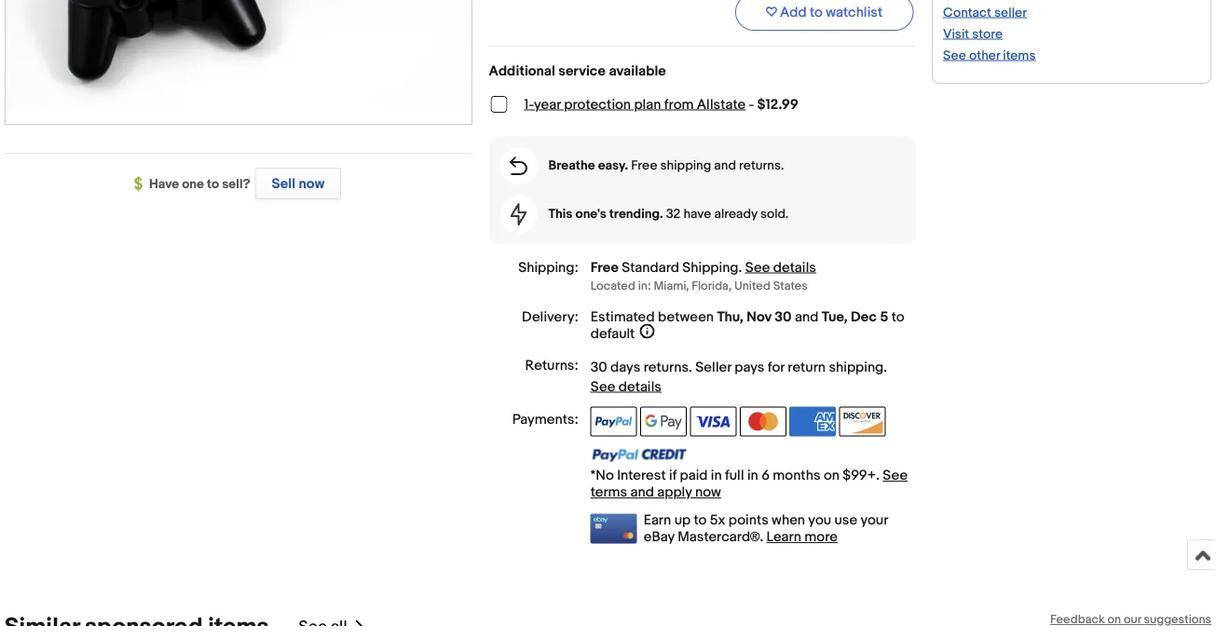 Task type: describe. For each thing, give the bounding box(es) containing it.
30 inside the '30 days returns . seller pays for return shipping . see details'
[[591, 359, 607, 376]]

default
[[591, 326, 635, 342]]

when
[[772, 512, 805, 529]]

between
[[658, 309, 714, 326]]

breathe
[[549, 158, 595, 174]]

already
[[714, 206, 757, 222]]

1-
[[524, 96, 534, 113]]

see terms and apply now link
[[591, 467, 908, 501]]

sell?
[[222, 176, 250, 192]]

you
[[808, 512, 831, 529]]

1 in from the left
[[711, 467, 722, 484]]

1 horizontal spatial .
[[739, 259, 742, 276]]

have one to sell?
[[149, 176, 250, 192]]

see other items link
[[943, 47, 1036, 63]]

google pay image
[[640, 407, 687, 437]]

earn up to 5x points when you use your ebay mastercard®.
[[644, 512, 888, 546]]

estimated between thu, nov 30 and tue, dec 5 to default
[[591, 309, 904, 342]]

dec
[[851, 309, 877, 326]]

items
[[1003, 47, 1036, 63]]

full
[[725, 467, 744, 484]]

sell now
[[272, 175, 324, 192]]

seller
[[695, 359, 731, 376]]

sell
[[272, 175, 296, 192]]

to inside estimated between thu, nov 30 and tue, dec 5 to default
[[891, 309, 904, 326]]

additional service available
[[489, 62, 666, 79]]

1-year protection plan from allstate - $12.99
[[524, 96, 799, 113]]

american express image
[[789, 407, 836, 437]]

visa image
[[690, 407, 737, 437]]

details inside the '30 days returns . seller pays for return shipping . see details'
[[619, 378, 662, 395]]

days
[[610, 359, 641, 376]]

to right one
[[207, 176, 219, 192]]

0 vertical spatial details
[[773, 259, 816, 276]]

delivery:
[[522, 309, 578, 326]]

from
[[664, 96, 694, 113]]

see details link for returns
[[591, 378, 662, 395]]

see terms and apply now
[[591, 467, 908, 501]]

$12.99
[[757, 96, 799, 113]]

other
[[969, 47, 1000, 63]]

2 in from the left
[[747, 467, 758, 484]]

for
[[768, 359, 785, 376]]

available
[[609, 62, 666, 79]]

learn
[[767, 529, 801, 546]]

breathe easy. free shipping and returns.
[[549, 158, 784, 174]]

returns:
[[525, 357, 578, 374]]

up
[[674, 512, 691, 529]]

ebay
[[644, 529, 674, 546]]

on
[[824, 467, 840, 484]]

store
[[972, 26, 1003, 42]]

apply
[[657, 484, 692, 501]]

32
[[666, 206, 681, 222]]

30 inside estimated between thu, nov 30 and tue, dec 5 to default
[[775, 309, 792, 326]]

ebay mastercard image
[[591, 514, 637, 544]]

6
[[761, 467, 770, 484]]

contact seller link
[[943, 5, 1027, 20]]

in:
[[638, 279, 651, 294]]

visit
[[943, 26, 969, 42]]

2 horizontal spatial .
[[884, 359, 887, 376]]

1 horizontal spatial and
[[714, 158, 736, 174]]

master card image
[[740, 407, 786, 437]]

use
[[834, 512, 857, 529]]

and inside estimated between thu, nov 30 and tue, dec 5 to default
[[795, 309, 818, 326]]

and inside see terms and apply now
[[630, 484, 654, 501]]

paypal image
[[591, 407, 637, 437]]

shipping
[[682, 259, 739, 276]]

tue,
[[822, 309, 848, 326]]

states
[[773, 279, 808, 294]]

*no
[[591, 467, 614, 484]]

months
[[773, 467, 821, 484]]

interest
[[617, 467, 666, 484]]

$99+.
[[843, 467, 880, 484]]

sold.
[[760, 206, 789, 222]]

see inside contact seller visit store see other items
[[943, 47, 966, 63]]

this one's trending. 32 have already sold.
[[549, 206, 789, 222]]

with details__icon image for breathe
[[510, 157, 528, 175]]

paypal credit image
[[591, 448, 687, 462]]

protection
[[564, 96, 631, 113]]

see up united
[[745, 259, 770, 276]]

plan
[[634, 96, 661, 113]]

points
[[729, 512, 769, 529]]

add
[[780, 4, 807, 21]]

trending.
[[609, 206, 663, 222]]

paid
[[680, 467, 708, 484]]

1 horizontal spatial free
[[631, 158, 657, 174]]

discover image
[[839, 407, 886, 437]]

shipping inside the '30 days returns . seller pays for return shipping . see details'
[[829, 359, 884, 376]]



Task type: vqa. For each thing, say whether or not it's contained in the screenshot.
warranty
no



Task type: locate. For each thing, give the bounding box(es) containing it.
one
[[182, 176, 204, 192]]

contact seller visit store see other items
[[943, 5, 1036, 63]]

1 vertical spatial free
[[591, 259, 619, 276]]

year
[[534, 96, 561, 113]]

to right 5
[[891, 309, 904, 326]]

with details__icon image
[[510, 157, 528, 175], [510, 203, 527, 226]]

now
[[299, 175, 324, 192], [695, 484, 721, 501]]

1 horizontal spatial 30
[[775, 309, 792, 326]]

0 horizontal spatial details
[[619, 378, 662, 395]]

0 horizontal spatial see details link
[[591, 378, 662, 395]]

thu,
[[717, 309, 743, 326]]

pays
[[734, 359, 765, 376]]

returns.
[[739, 158, 784, 174]]

2 horizontal spatial and
[[795, 309, 818, 326]]

to inside earn up to 5x points when you use your ebay mastercard®.
[[694, 512, 707, 529]]

. up united
[[739, 259, 742, 276]]

to inside add to watchlist "link"
[[810, 4, 823, 21]]

main content
[[489, 0, 915, 546]]

1 horizontal spatial now
[[695, 484, 721, 501]]

details up states
[[773, 259, 816, 276]]

. down 5
[[884, 359, 887, 376]]

seller
[[994, 5, 1027, 20]]

add to watchlist link
[[735, 0, 914, 31]]

0 horizontal spatial and
[[630, 484, 654, 501]]

see details link down the days
[[591, 378, 662, 395]]

miami,
[[654, 279, 689, 294]]

to right add at right top
[[810, 4, 823, 21]]

now up 5x
[[695, 484, 721, 501]]

1 with details__icon image from the top
[[510, 157, 528, 175]]

this
[[549, 206, 573, 222]]

with details__icon image for this
[[510, 203, 527, 226]]

in left 6
[[747, 467, 758, 484]]

united
[[734, 279, 770, 294]]

None text field
[[299, 617, 347, 626]]

and left tue,
[[795, 309, 818, 326]]

easy.
[[598, 158, 628, 174]]

have
[[149, 176, 179, 192]]

see down visit
[[943, 47, 966, 63]]

in
[[711, 467, 722, 484], [747, 467, 758, 484]]

30 right nov
[[775, 309, 792, 326]]

free
[[631, 158, 657, 174], [591, 259, 619, 276]]

nov
[[747, 309, 771, 326]]

0 vertical spatial 30
[[775, 309, 792, 326]]

shipping up have
[[660, 158, 711, 174]]

located in: miami, florida, united states
[[591, 279, 808, 294]]

terms
[[591, 484, 627, 501]]

-
[[749, 96, 754, 113]]

florida,
[[692, 279, 732, 294]]

see
[[943, 47, 966, 63], [745, 259, 770, 276], [591, 378, 615, 395], [883, 467, 908, 484]]

see inside the '30 days returns . seller pays for return shipping . see details'
[[591, 378, 615, 395]]

1 vertical spatial with details__icon image
[[510, 203, 527, 226]]

located
[[591, 279, 635, 294]]

2 vertical spatial and
[[630, 484, 654, 501]]

1 vertical spatial now
[[695, 484, 721, 501]]

one's
[[575, 206, 606, 222]]

with details__icon image left this
[[510, 203, 527, 226]]

0 vertical spatial see details link
[[745, 259, 816, 276]]

shipping right return
[[829, 359, 884, 376]]

*no interest if paid in full in 6 months on $99+.
[[591, 467, 883, 484]]

standard
[[622, 259, 679, 276]]

2 with details__icon image from the top
[[510, 203, 527, 226]]

1 vertical spatial see details link
[[591, 378, 662, 395]]

estimated
[[591, 309, 655, 326]]

30 left the days
[[591, 359, 607, 376]]

add to watchlist
[[780, 4, 883, 21]]

. left seller
[[689, 359, 692, 376]]

see right '$99+.'
[[883, 467, 908, 484]]

0 vertical spatial free
[[631, 158, 657, 174]]

sell now link
[[250, 168, 341, 199]]

5
[[880, 309, 888, 326]]

see inside see terms and apply now
[[883, 467, 908, 484]]

0 horizontal spatial shipping
[[660, 158, 711, 174]]

1 horizontal spatial details
[[773, 259, 816, 276]]

0 vertical spatial and
[[714, 158, 736, 174]]

details
[[773, 259, 816, 276], [619, 378, 662, 395]]

1 horizontal spatial see details link
[[745, 259, 816, 276]]

standard shipping . see details
[[622, 259, 816, 276]]

1 vertical spatial details
[[619, 378, 662, 395]]

shipping:
[[518, 259, 578, 276]]

.
[[739, 259, 742, 276], [689, 359, 692, 376], [884, 359, 887, 376]]

return
[[788, 359, 826, 376]]

0 vertical spatial now
[[299, 175, 324, 192]]

1 horizontal spatial shipping
[[829, 359, 884, 376]]

mastercard®.
[[678, 529, 763, 546]]

with details__icon image left breathe
[[510, 157, 528, 175]]

0 vertical spatial with details__icon image
[[510, 157, 528, 175]]

visit store link
[[943, 26, 1003, 42]]

0 vertical spatial shipping
[[660, 158, 711, 174]]

see details link up states
[[745, 259, 816, 276]]

in left "full"
[[711, 467, 722, 484]]

0 horizontal spatial in
[[711, 467, 722, 484]]

returns
[[644, 359, 689, 376]]

earn
[[644, 512, 671, 529]]

0 horizontal spatial 30
[[591, 359, 607, 376]]

5x
[[710, 512, 725, 529]]

free up located
[[591, 259, 619, 276]]

0 horizontal spatial free
[[591, 259, 619, 276]]

and
[[714, 158, 736, 174], [795, 309, 818, 326], [630, 484, 654, 501]]

additional
[[489, 62, 555, 79]]

learn more link
[[767, 529, 838, 546]]

free right easy.
[[631, 158, 657, 174]]

and left returns.
[[714, 158, 736, 174]]

details down the days
[[619, 378, 662, 395]]

payments:
[[512, 411, 578, 428]]

service
[[558, 62, 606, 79]]

dollar sign image
[[134, 177, 149, 192]]

1 horizontal spatial in
[[747, 467, 758, 484]]

1 vertical spatial shipping
[[829, 359, 884, 376]]

to left 5x
[[694, 512, 707, 529]]

now right sell
[[299, 175, 324, 192]]

0 horizontal spatial .
[[689, 359, 692, 376]]

1 vertical spatial 30
[[591, 359, 607, 376]]

30 days returns . seller pays for return shipping . see details
[[591, 359, 887, 395]]

0 horizontal spatial now
[[299, 175, 324, 192]]

shipping
[[660, 158, 711, 174], [829, 359, 884, 376]]

1 vertical spatial and
[[795, 309, 818, 326]]

30
[[775, 309, 792, 326], [591, 359, 607, 376]]

contact
[[943, 5, 991, 20]]

your
[[861, 512, 888, 529]]

more
[[805, 529, 838, 546]]

see details link for .
[[745, 259, 816, 276]]

allstate
[[697, 96, 746, 113]]

sony playstation 3 80 gb piano black ps3 console - picture 1 of 1 image
[[6, 0, 472, 110]]

if
[[669, 467, 677, 484]]

and up earn
[[630, 484, 654, 501]]

main content containing add to watchlist
[[489, 0, 915, 546]]

now inside see terms and apply now
[[695, 484, 721, 501]]

see down the days
[[591, 378, 615, 395]]

have
[[683, 206, 711, 222]]

to
[[810, 4, 823, 21], [207, 176, 219, 192], [891, 309, 904, 326], [694, 512, 707, 529]]

watchlist
[[826, 4, 883, 21]]



